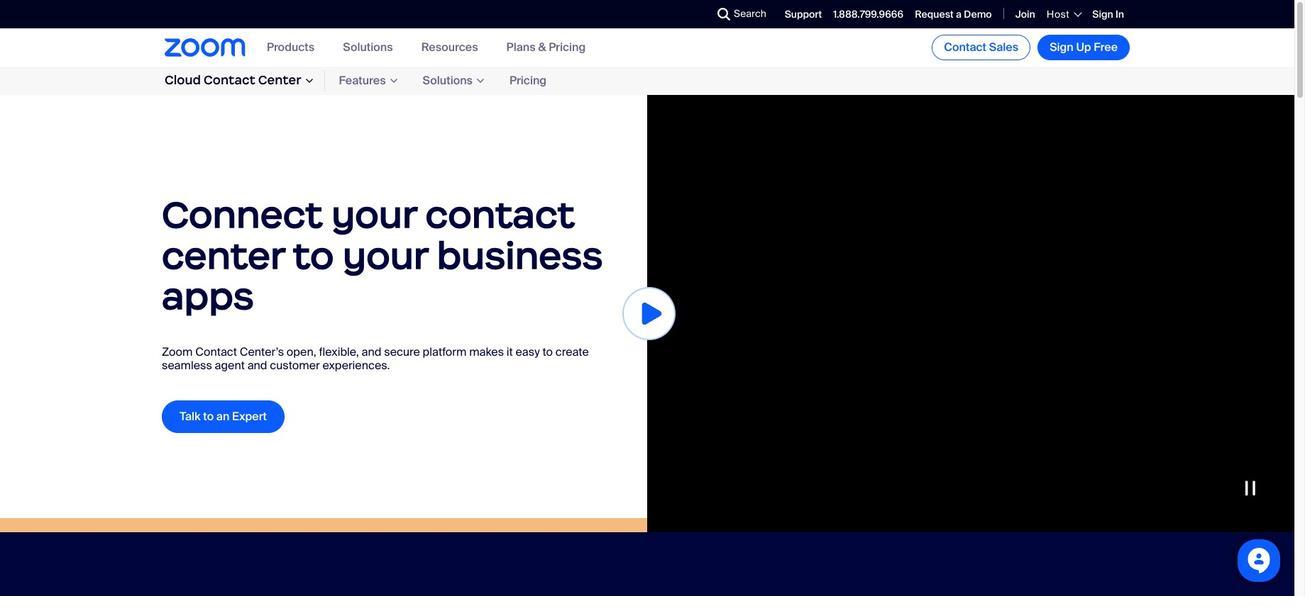 Task type: locate. For each thing, give the bounding box(es) containing it.
seamless
[[162, 358, 212, 373]]

resources
[[421, 40, 478, 55]]

and right agent
[[247, 358, 267, 373]]

features button
[[325, 71, 408, 91]]

open,
[[287, 345, 316, 360]]

sign up free link
[[1038, 35, 1130, 60]]

solutions button
[[408, 71, 495, 91]]

center
[[162, 232, 285, 279]]

1 vertical spatial contact
[[204, 73, 255, 88]]

1 horizontal spatial and
[[362, 345, 381, 360]]

0 horizontal spatial solutions
[[343, 40, 393, 55]]

to inside 'connect your contact center to your business apps'
[[293, 232, 334, 279]]

0 vertical spatial pricing
[[549, 40, 586, 55]]

plans
[[506, 40, 536, 55]]

1 horizontal spatial pricing
[[549, 40, 586, 55]]

talk
[[180, 410, 201, 425]]

pricing right &
[[549, 40, 586, 55]]

products
[[267, 40, 315, 55]]

zoom
[[162, 345, 193, 360]]

contact
[[944, 40, 986, 55], [204, 73, 255, 88], [195, 345, 237, 360]]

contact down the zoom logo in the left of the page
[[204, 73, 255, 88]]

contact right "zoom"
[[195, 345, 237, 360]]

business
[[437, 232, 603, 279]]

experiences.
[[322, 358, 390, 373]]

1.888.799.9666
[[833, 8, 904, 20]]

1 vertical spatial solutions
[[423, 73, 473, 88]]

up
[[1076, 40, 1091, 55]]

0 horizontal spatial sign
[[1050, 40, 1074, 55]]

sign for sign up free
[[1050, 40, 1074, 55]]

solutions
[[343, 40, 393, 55], [423, 73, 473, 88]]

sign
[[1092, 8, 1113, 20], [1050, 40, 1074, 55]]

host
[[1047, 8, 1070, 21]]

request a demo link
[[915, 8, 992, 20]]

apps
[[162, 273, 254, 319]]

sign in link
[[1092, 8, 1124, 20]]

solutions inside solutions popup button
[[423, 73, 473, 88]]

None search field
[[666, 3, 721, 26]]

1.888.799.9666 link
[[833, 8, 904, 20]]

easy
[[516, 345, 540, 360]]

contact inside zoom contact center's open, flexible, and secure platform makes it easy to create seamless agent and customer experiences.
[[195, 345, 237, 360]]

expert
[[232, 410, 267, 425]]

1 vertical spatial sign
[[1050, 40, 1074, 55]]

to inside zoom contact center's open, flexible, and secure platform makes it easy to create seamless agent and customer experiences.
[[542, 345, 553, 360]]

contact inside dropdown button
[[204, 73, 255, 88]]

sign left in in the right top of the page
[[1092, 8, 1113, 20]]

solutions down resources popup button
[[423, 73, 473, 88]]

search
[[734, 7, 766, 20]]

pricing down plans
[[510, 73, 547, 88]]

makes
[[469, 345, 504, 360]]

join link
[[1015, 8, 1035, 20]]

contact down a
[[944, 40, 986, 55]]

solutions up features dropdown button
[[343, 40, 393, 55]]

2 vertical spatial contact
[[195, 345, 237, 360]]

1 vertical spatial to
[[542, 345, 553, 360]]

0 horizontal spatial to
[[203, 410, 214, 425]]

your
[[332, 192, 417, 238], [343, 232, 428, 279]]

free
[[1094, 40, 1118, 55]]

0 vertical spatial solutions
[[343, 40, 393, 55]]

1 horizontal spatial sign
[[1092, 8, 1113, 20]]

cloud contact center button
[[165, 71, 325, 91]]

2 horizontal spatial to
[[542, 345, 553, 360]]

and
[[362, 345, 381, 360], [247, 358, 267, 373]]

platform
[[423, 345, 467, 360]]

pricing
[[549, 40, 586, 55], [510, 73, 547, 88]]

solutions button
[[343, 40, 393, 55]]

0 vertical spatial to
[[293, 232, 334, 279]]

to
[[293, 232, 334, 279], [542, 345, 553, 360], [203, 410, 214, 425]]

contact for center
[[204, 73, 255, 88]]

customer
[[270, 358, 320, 373]]

it
[[507, 345, 513, 360]]

create
[[556, 345, 589, 360]]

zoom logo image
[[165, 38, 246, 57]]

host button
[[1047, 8, 1081, 21]]

2 vertical spatial to
[[203, 410, 214, 425]]

1 horizontal spatial to
[[293, 232, 334, 279]]

1 vertical spatial pricing
[[510, 73, 547, 88]]

sign left up
[[1050, 40, 1074, 55]]

1 horizontal spatial solutions
[[423, 73, 473, 88]]

a
[[956, 8, 962, 20]]

connect your contact center to your business apps
[[162, 192, 603, 319]]

search image
[[718, 8, 730, 21], [718, 8, 730, 21]]

0 vertical spatial sign
[[1092, 8, 1113, 20]]

and left secure
[[362, 345, 381, 360]]



Task type: describe. For each thing, give the bounding box(es) containing it.
resources button
[[421, 40, 478, 55]]

pricing link
[[495, 70, 561, 92]]

support
[[785, 8, 822, 20]]

connect
[[162, 192, 323, 238]]

cloud
[[165, 73, 201, 88]]

join
[[1015, 8, 1035, 20]]

support link
[[785, 8, 822, 20]]

features
[[339, 73, 386, 88]]

center's
[[240, 345, 284, 360]]

an
[[216, 410, 230, 425]]

video player application
[[647, 95, 1294, 533]]

sign in
[[1092, 8, 1124, 20]]

plans & pricing
[[506, 40, 586, 55]]

zoom contact center's open, flexible, and secure platform makes it easy to create seamless agent and customer experiences.
[[162, 345, 589, 373]]

products button
[[267, 40, 315, 55]]

sign for sign in
[[1092, 8, 1113, 20]]

agent
[[215, 358, 245, 373]]

&
[[538, 40, 546, 55]]

talk to an expert
[[180, 410, 267, 425]]

solutions for solutions dropdown button
[[343, 40, 393, 55]]

contact
[[426, 192, 575, 238]]

center
[[258, 73, 301, 88]]

sign up free
[[1050, 40, 1118, 55]]

request
[[915, 8, 954, 20]]

secure
[[384, 345, 420, 360]]

0 horizontal spatial pricing
[[510, 73, 547, 88]]

flexible,
[[319, 345, 359, 360]]

0 horizontal spatial and
[[247, 358, 267, 373]]

in
[[1116, 8, 1124, 20]]

connect your contact center to your business apps main content
[[0, 95, 1294, 597]]

contact for center's
[[195, 345, 237, 360]]

0 vertical spatial contact
[[944, 40, 986, 55]]

request a demo
[[915, 8, 992, 20]]

talk to an expert link
[[162, 401, 285, 434]]

demo
[[964, 8, 992, 20]]

solutions for solutions popup button
[[423, 73, 473, 88]]

contact sales link
[[932, 35, 1031, 60]]

plans & pricing link
[[506, 40, 586, 55]]

cloud contact center
[[165, 73, 301, 88]]

contact sales
[[944, 40, 1019, 55]]

sales
[[989, 40, 1019, 55]]



Task type: vqa. For each thing, say whether or not it's contained in the screenshot.
the topmost attendees
no



